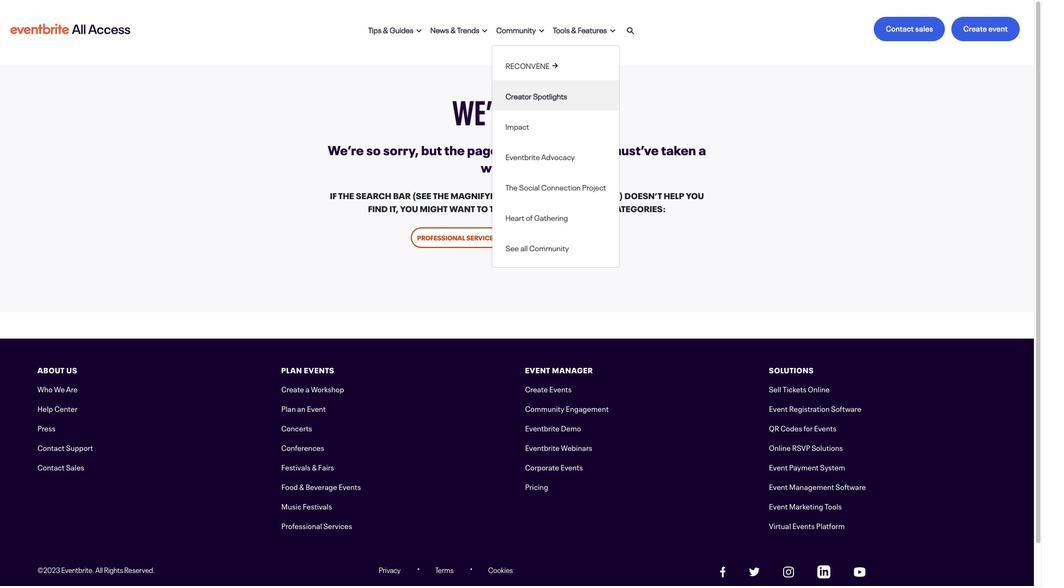 Task type: vqa. For each thing, say whether or not it's contained in the screenshot.
"We're lost."
yes



Task type: describe. For each thing, give the bounding box(es) containing it.
demo
[[561, 423, 581, 433]]

these
[[540, 201, 566, 215]]

who
[[37, 383, 53, 394]]

doesn't
[[625, 188, 662, 201]]

bar
[[393, 188, 411, 201]]

the
[[506, 181, 518, 192]]

an
[[297, 403, 306, 414]]

marketing
[[790, 501, 824, 512]]

heart of gathering link
[[493, 207, 620, 227]]

of right heart
[[526, 212, 533, 222]]

management
[[790, 481, 835, 492]]

professional services
[[281, 520, 352, 531]]

sell tickets online link
[[769, 383, 830, 394]]

corporate
[[525, 462, 559, 472]]

event registration software
[[769, 403, 862, 414]]

find
[[368, 201, 388, 215]]

1 horizontal spatial online
[[808, 383, 830, 394]]

we're for we're lost.
[[453, 84, 520, 134]]

event for event registration software
[[769, 403, 788, 414]]

1 vertical spatial online
[[769, 442, 791, 453]]

events for create events
[[550, 383, 572, 394]]

features
[[578, 24, 607, 34]]

logo eventbrite image
[[9, 19, 132, 39]]

tips
[[369, 24, 382, 34]]

registration
[[790, 403, 830, 414]]

a inside we're so sorry, but the page you're looking for must've taken a wrong turn.
[[699, 140, 707, 159]]

(see
[[413, 188, 432, 201]]

to
[[477, 201, 488, 215]]

music festivals link
[[281, 501, 332, 512]]

event management software link
[[769, 481, 866, 492]]

community link
[[492, 17, 549, 41]]

arrow image for tools & features
[[610, 29, 616, 33]]

community for community engagement
[[525, 403, 565, 414]]

& for festivals
[[312, 462, 317, 472]]

services
[[467, 232, 498, 242]]

payment
[[790, 462, 819, 472]]

software for event registration software
[[832, 403, 862, 414]]

music festivals
[[281, 501, 332, 512]]

we're so sorry, but the page you're looking for must've taken a wrong turn.
[[328, 140, 707, 176]]

events down event registration software link
[[815, 423, 837, 433]]

event for event management software
[[769, 481, 788, 492]]

center
[[54, 403, 78, 414]]

looking
[[542, 140, 587, 159]]

help center link
[[37, 403, 78, 414]]

community for community
[[497, 24, 536, 34]]

arrow image inside "reconvene" link
[[553, 63, 558, 68]]

create for create a workshop
[[281, 383, 304, 394]]

qr codes for events link
[[769, 423, 837, 433]]

online rsvp solutions
[[769, 442, 843, 453]]

event marketing tools link
[[769, 501, 842, 512]]

contact sales
[[37, 462, 84, 472]]

services
[[324, 520, 352, 531]]

we're lost.
[[453, 84, 582, 134]]

want
[[450, 201, 475, 215]]

cookies link
[[489, 565, 513, 575]]

eventbrite webinars link
[[525, 442, 593, 453]]

spotlights
[[533, 90, 568, 101]]

heart of gathering
[[506, 212, 568, 222]]

qr
[[769, 423, 780, 433]]

so
[[367, 140, 381, 159]]

eventbrite advocacy
[[506, 151, 575, 162]]

events for plan events
[[304, 364, 335, 375]]

twitter image
[[749, 568, 760, 577]]

create a workshop
[[281, 383, 344, 394]]

news
[[431, 24, 449, 34]]

conferences link
[[281, 442, 324, 453]]

virtual events platform link
[[769, 520, 845, 531]]

we're for we're so sorry, but the page you're looking for must've taken a wrong turn.
[[328, 140, 364, 159]]

event marketing tools
[[769, 501, 842, 512]]

& for tips
[[383, 24, 388, 34]]

if the search bar (see the magnifying glass in the navigation) doesn't help you find it, you might want to try one of these popular categories:
[[330, 188, 704, 215]]

fairs
[[318, 462, 334, 472]]

reconvene link
[[493, 55, 620, 75]]

news & trends
[[431, 24, 480, 34]]

help center
[[37, 403, 78, 414]]

support
[[66, 442, 93, 453]]

eventbrite demo
[[525, 423, 581, 433]]

see all community
[[506, 242, 569, 253]]

software for event management software
[[836, 481, 866, 492]]

music
[[281, 501, 302, 512]]

events right beverage
[[339, 481, 361, 492]]

1 vertical spatial a
[[306, 383, 310, 394]]

instagram image
[[784, 567, 795, 578]]

1 horizontal spatial you
[[686, 188, 704, 201]]

contact for contact sales
[[37, 462, 65, 472]]

0 horizontal spatial tools
[[553, 24, 570, 34]]

the social connection project
[[506, 181, 607, 192]]

manager
[[552, 364, 594, 375]]

youtube image
[[854, 567, 866, 578]]

sorry,
[[383, 140, 419, 159]]

guides
[[390, 24, 414, 34]]

arrow image for guides
[[416, 29, 422, 33]]

1 vertical spatial community
[[530, 242, 569, 253]]

contact for contact support
[[37, 442, 65, 453]]

community engagement
[[525, 403, 609, 414]]

who we are link
[[37, 383, 78, 394]]

eventbrite demo link
[[525, 423, 581, 433]]

heart
[[506, 212, 525, 222]]

turn.
[[523, 157, 554, 176]]

you're
[[501, 140, 539, 159]]

event for event manager
[[525, 364, 551, 375]]

plan events
[[281, 364, 335, 375]]

but
[[422, 140, 442, 159]]

create event link
[[952, 17, 1020, 41]]

event manager
[[525, 364, 594, 375]]

project
[[583, 181, 607, 192]]

page
[[467, 140, 498, 159]]

0 vertical spatial festivals
[[281, 462, 311, 472]]

it,
[[390, 201, 399, 215]]

sell tickets online
[[769, 383, 830, 394]]



Task type: locate. For each thing, give the bounding box(es) containing it.
about us
[[37, 364, 77, 375]]

sales
[[66, 462, 84, 472]]

0 vertical spatial online
[[808, 383, 830, 394]]

0 vertical spatial community
[[497, 24, 536, 34]]

tips & guides
[[369, 24, 414, 34]]

food & beverage events
[[281, 481, 361, 492]]

see
[[506, 242, 519, 253]]

if
[[330, 188, 337, 201]]

corporate events link
[[525, 462, 583, 472]]

search icon image
[[627, 27, 635, 35]]

1 horizontal spatial we're
[[453, 84, 520, 134]]

festivals up food in the bottom left of the page
[[281, 462, 311, 472]]

arrow image
[[539, 29, 545, 33], [610, 29, 616, 33]]

tools left features
[[553, 24, 570, 34]]

festivals
[[281, 462, 311, 472], [303, 501, 332, 512]]

we're inside we're so sorry, but the page you're looking for must've taken a wrong turn.
[[328, 140, 364, 159]]

0 vertical spatial solutions
[[769, 364, 814, 375]]

contact for contact sales
[[886, 22, 914, 33]]

professional down might
[[417, 232, 465, 242]]

& for tools
[[572, 24, 577, 34]]

plan for plan events
[[281, 364, 302, 375]]

create a workshop link
[[281, 383, 344, 394]]

create up an at the left bottom
[[281, 383, 304, 394]]

a right taken
[[699, 140, 707, 159]]

contact sales link
[[37, 462, 84, 472]]

0 vertical spatial contact
[[886, 22, 914, 33]]

1 vertical spatial we're
[[328, 140, 364, 159]]

0 horizontal spatial we're
[[328, 140, 364, 159]]

press link
[[37, 423, 56, 433]]

contact support link
[[37, 442, 93, 453]]

create events
[[525, 383, 572, 394]]

event down sell
[[769, 403, 788, 414]]

& right food in the bottom left of the page
[[299, 481, 304, 492]]

we're up page
[[453, 84, 520, 134]]

contact left sales
[[37, 462, 65, 472]]

event right an at the left bottom
[[307, 403, 326, 414]]

pricing
[[525, 481, 549, 492]]

system
[[821, 462, 846, 472]]

create left event
[[964, 22, 988, 33]]

event for event marketing tools
[[769, 501, 788, 512]]

create down the event manager
[[525, 383, 548, 394]]

arrow image right guides
[[416, 29, 422, 33]]

software right registration
[[832, 403, 862, 414]]

0 horizontal spatial you
[[400, 201, 418, 215]]

event
[[989, 22, 1008, 33]]

the right but
[[445, 140, 465, 159]]

arrow image right the reconvene
[[553, 63, 558, 68]]

you right help
[[686, 188, 704, 201]]

0 vertical spatial software
[[832, 403, 862, 414]]

events for virtual events platform
[[793, 520, 815, 531]]

reconvene
[[506, 59, 550, 70]]

0 vertical spatial tools
[[553, 24, 570, 34]]

might
[[420, 201, 448, 215]]

rsvp
[[793, 442, 811, 453]]

help
[[664, 188, 685, 201]]

all
[[521, 242, 528, 253]]

in
[[538, 188, 547, 201]]

2 vertical spatial community
[[525, 403, 565, 414]]

online
[[808, 383, 830, 394], [769, 442, 791, 453]]

0 horizontal spatial arrow image
[[539, 29, 545, 33]]

try
[[490, 201, 505, 215]]

1 horizontal spatial create
[[525, 383, 548, 394]]

2 horizontal spatial arrow image
[[553, 63, 558, 68]]

the right 'if'
[[339, 188, 354, 201]]

1 horizontal spatial a
[[699, 140, 707, 159]]

event registration software link
[[769, 403, 862, 414]]

eventbrite advocacy link
[[493, 146, 620, 166]]

online down qr
[[769, 442, 791, 453]]

2 plan from the top
[[281, 403, 296, 414]]

0 vertical spatial plan
[[281, 364, 302, 375]]

facebook image
[[721, 567, 726, 578]]

1 vertical spatial tools
[[825, 501, 842, 512]]

community right all
[[530, 242, 569, 253]]

&
[[383, 24, 388, 34], [451, 24, 456, 34], [572, 24, 577, 34], [312, 462, 317, 472], [299, 481, 304, 492]]

1 vertical spatial contact
[[37, 442, 65, 453]]

arrow image
[[416, 29, 422, 33], [482, 29, 488, 33], [553, 63, 558, 68]]

plan up create a workshop link
[[281, 364, 302, 375]]

plan for plan an event
[[281, 403, 296, 414]]

©2023
[[37, 565, 60, 575]]

contact down press
[[37, 442, 65, 453]]

eventbrite webinars
[[525, 442, 593, 453]]

food & beverage events link
[[281, 481, 361, 492]]

tools up platform
[[825, 501, 842, 512]]

event up create events
[[525, 364, 551, 375]]

professional services
[[417, 232, 498, 242]]

1 horizontal spatial professional
[[417, 232, 465, 242]]

events down event marketing tools
[[793, 520, 815, 531]]

create for create event
[[964, 22, 988, 33]]

0 horizontal spatial online
[[769, 442, 791, 453]]

tools & features
[[553, 24, 607, 34]]

of right 'one'
[[527, 201, 538, 215]]

arrow image left search icon
[[610, 29, 616, 33]]

we're
[[453, 84, 520, 134], [328, 140, 364, 159]]

events down the event manager
[[550, 383, 572, 394]]

arrow image inside "tools & features" link
[[610, 29, 616, 33]]

& for news
[[451, 24, 456, 34]]

1 vertical spatial software
[[836, 481, 866, 492]]

create
[[964, 22, 988, 33], [281, 383, 304, 394], [525, 383, 548, 394]]

rights
[[104, 565, 123, 575]]

1 vertical spatial festivals
[[303, 501, 332, 512]]

events down "webinars"
[[561, 462, 583, 472]]

navigation)
[[566, 188, 623, 201]]

arrow image for community
[[539, 29, 545, 33]]

0 vertical spatial a
[[699, 140, 707, 159]]

2 vertical spatial eventbrite
[[525, 442, 560, 453]]

professional for professional services
[[417, 232, 465, 242]]

the right in
[[549, 188, 564, 201]]

event management software
[[769, 481, 866, 492]]

©2023 eventbrite. all rights reserved.
[[37, 565, 155, 575]]

1 vertical spatial solutions
[[812, 442, 843, 453]]

1 vertical spatial plan
[[281, 403, 296, 414]]

privacy link
[[379, 565, 401, 575]]

0 horizontal spatial create
[[281, 383, 304, 394]]

arrow image up the reconvene
[[539, 29, 545, 33]]

eventbrite for eventbrite webinars
[[525, 442, 560, 453]]

professional for professional services
[[281, 520, 322, 531]]

food
[[281, 481, 298, 492]]

create for create events
[[525, 383, 548, 394]]

online up event registration software link
[[808, 383, 830, 394]]

& left features
[[572, 24, 577, 34]]

advocacy
[[542, 151, 575, 162]]

solutions up tickets
[[769, 364, 814, 375]]

0 vertical spatial professional
[[417, 232, 465, 242]]

we're left 'so'
[[328, 140, 364, 159]]

& for food
[[299, 481, 304, 492]]

0 horizontal spatial for
[[590, 140, 608, 159]]

1 arrow image from the left
[[539, 29, 545, 33]]

tickets
[[783, 383, 807, 394]]

eventbrite for eventbrite advocacy
[[506, 151, 540, 162]]

1 plan from the top
[[281, 364, 302, 375]]

plan an event
[[281, 403, 326, 414]]

conferences
[[281, 442, 324, 453]]

community down create events link
[[525, 403, 565, 414]]

community
[[497, 24, 536, 34], [530, 242, 569, 253], [525, 403, 565, 414]]

& left 'fairs'
[[312, 462, 317, 472]]

arrow image right trends
[[482, 29, 488, 33]]

event for event payment system
[[769, 462, 788, 472]]

1 horizontal spatial arrow image
[[482, 29, 488, 33]]

for right codes
[[804, 423, 813, 433]]

connection
[[542, 181, 581, 192]]

who we are
[[37, 383, 78, 394]]

of
[[527, 201, 538, 215], [526, 212, 533, 222]]

creator spotlights
[[506, 90, 568, 101]]

1 vertical spatial professional
[[281, 520, 322, 531]]

event left management
[[769, 481, 788, 492]]

for right looking
[[590, 140, 608, 159]]

1 horizontal spatial tools
[[825, 501, 842, 512]]

eventbrite
[[506, 151, 540, 162], [525, 423, 560, 433], [525, 442, 560, 453]]

0 horizontal spatial a
[[306, 383, 310, 394]]

events for corporate events
[[561, 462, 583, 472]]

0 vertical spatial we're
[[453, 84, 520, 134]]

1 horizontal spatial for
[[804, 423, 813, 433]]

social
[[519, 181, 540, 192]]

engagement
[[566, 403, 609, 414]]

professional down music festivals
[[281, 520, 322, 531]]

virtual events platform
[[769, 520, 845, 531]]

arrow image inside tips & guides link
[[416, 29, 422, 33]]

platform
[[817, 520, 845, 531]]

press
[[37, 423, 56, 433]]

0 vertical spatial for
[[590, 140, 608, 159]]

news & trends link
[[426, 17, 492, 41]]

arrow image inside community link
[[539, 29, 545, 33]]

arrow image inside "news & trends" link
[[482, 29, 488, 33]]

us
[[67, 364, 77, 375]]

a down plan events
[[306, 383, 310, 394]]

arrow image for trends
[[482, 29, 488, 33]]

software down system
[[836, 481, 866, 492]]

for inside we're so sorry, but the page you're looking for must've taken a wrong turn.
[[590, 140, 608, 159]]

event up virtual
[[769, 501, 788, 512]]

the inside we're so sorry, but the page you're looking for must've taken a wrong turn.
[[445, 140, 465, 159]]

tools & features link
[[549, 17, 620, 41]]

create event
[[964, 22, 1008, 33]]

solutions up system
[[812, 442, 843, 453]]

see all community link
[[493, 238, 620, 257]]

tools
[[553, 24, 570, 34], [825, 501, 842, 512]]

lost.
[[525, 84, 582, 134]]

taken
[[662, 140, 697, 159]]

community up the reconvene
[[497, 24, 536, 34]]

creator
[[506, 90, 532, 101]]

contact left 'sales'
[[886, 22, 914, 33]]

& right tips
[[383, 24, 388, 34]]

events up create a workshop link
[[304, 364, 335, 375]]

plan
[[281, 364, 302, 375], [281, 403, 296, 414]]

of inside if the search bar (see the magnifying glass in the navigation) doesn't help you find it, you might want to try one of these popular categories:
[[527, 201, 538, 215]]

the right (see
[[433, 188, 449, 201]]

glass
[[508, 188, 536, 201]]

concerts link
[[281, 423, 312, 433]]

you right it,
[[400, 201, 418, 215]]

1 horizontal spatial arrow image
[[610, 29, 616, 33]]

sales
[[916, 22, 934, 33]]

festivals up professional services in the bottom of the page
[[303, 501, 332, 512]]

event left payment
[[769, 462, 788, 472]]

1 vertical spatial eventbrite
[[525, 423, 560, 433]]

0 horizontal spatial arrow image
[[416, 29, 422, 33]]

eventbrite for eventbrite demo
[[525, 423, 560, 433]]

1 vertical spatial for
[[804, 423, 813, 433]]

2 horizontal spatial create
[[964, 22, 988, 33]]

0 vertical spatial eventbrite
[[506, 151, 540, 162]]

linkedin image
[[818, 566, 831, 579]]

beverage
[[306, 481, 337, 492]]

magnifying
[[451, 188, 506, 201]]

contact support
[[37, 442, 93, 453]]

& right news
[[451, 24, 456, 34]]

2 arrow image from the left
[[610, 29, 616, 33]]

0 horizontal spatial professional
[[281, 520, 322, 531]]

contact sales
[[886, 22, 934, 33]]

2 vertical spatial contact
[[37, 462, 65, 472]]

plan left an at the left bottom
[[281, 403, 296, 414]]

contact sales link
[[874, 17, 946, 41]]

professional services link
[[281, 520, 352, 531]]



